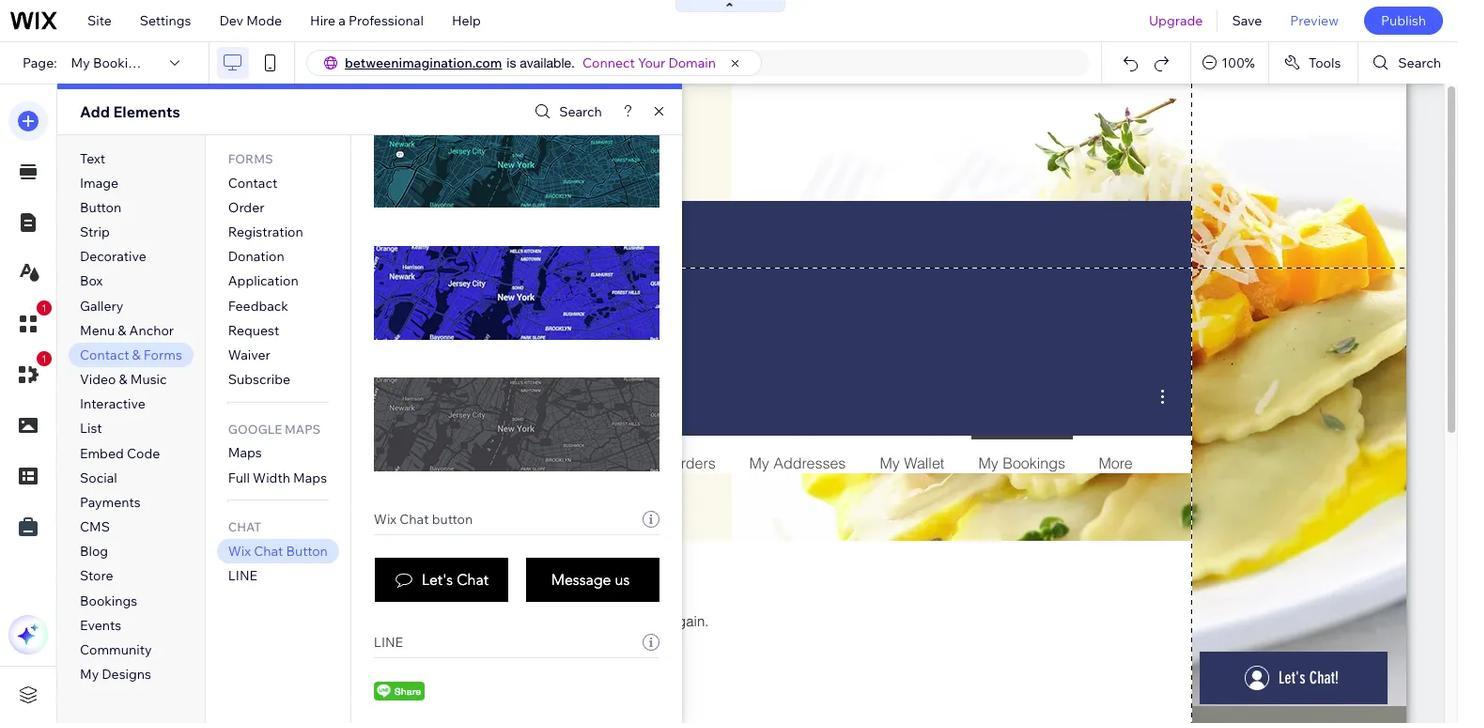 Task type: describe. For each thing, give the bounding box(es) containing it.
my inside text image button strip decorative box gallery menu & anchor contact & forms video & music interactive list embed code social payments cms blog store bookings events community my designs
[[80, 667, 99, 683]]

is available. connect your domain
[[507, 55, 716, 71]]

0 vertical spatial my
[[71, 55, 90, 71]]

payments
[[80, 494, 141, 511]]

strip
[[80, 224, 110, 241]]

100%
[[1222, 55, 1256, 71]]

a
[[339, 12, 346, 29]]

help
[[452, 12, 481, 29]]

1 for second 1 button from the bottom of the page
[[41, 303, 47, 314]]

music
[[130, 371, 167, 388]]

available.
[[520, 55, 575, 70]]

forms contact order registration donation application feedback request waiver subscribe
[[228, 151, 303, 388]]

subscribe
[[228, 371, 290, 388]]

tools button
[[1270, 42, 1358, 84]]

waiver
[[228, 347, 270, 364]]

0 vertical spatial maps
[[285, 422, 321, 437]]

betweenimagination.com
[[345, 55, 502, 71]]

forms inside text image button strip decorative box gallery menu & anchor contact & forms video & music interactive list embed code social payments cms blog store bookings events community my designs
[[144, 347, 182, 364]]

upgrade
[[1149, 12, 1203, 29]]

0 vertical spatial &
[[118, 322, 126, 339]]

100% button
[[1192, 42, 1269, 84]]

0 vertical spatial search
[[1399, 55, 1442, 71]]

elements
[[113, 102, 180, 121]]

list
[[80, 421, 102, 437]]

your
[[638, 55, 666, 71]]

add
[[80, 102, 110, 121]]

interactive
[[80, 396, 146, 413]]

line inside chat wix chat button line
[[228, 568, 258, 585]]

my bookings
[[71, 55, 151, 71]]

video
[[80, 371, 116, 388]]

wix chat button
[[374, 511, 473, 528]]

registration
[[228, 224, 303, 241]]

button inside chat wix chat button line
[[286, 543, 328, 560]]

image
[[80, 175, 119, 191]]

dev mode
[[219, 12, 282, 29]]

contact inside text image button strip decorative box gallery menu & anchor contact & forms video & music interactive list embed code social payments cms blog store bookings events community my designs
[[80, 347, 129, 364]]

application
[[228, 273, 299, 290]]

dev
[[219, 12, 243, 29]]

decorative
[[80, 248, 147, 265]]

store
[[80, 568, 113, 585]]

2 vertical spatial &
[[119, 371, 127, 388]]

wix inside chat wix chat button line
[[228, 543, 251, 560]]



Task type: vqa. For each thing, say whether or not it's contained in the screenshot.
the 50%
no



Task type: locate. For each thing, give the bounding box(es) containing it.
connect
[[583, 55, 635, 71]]

anchor
[[129, 322, 174, 339]]

1 vertical spatial my
[[80, 667, 99, 683]]

forms up order
[[228, 151, 273, 166]]

forms
[[228, 151, 273, 166], [144, 347, 182, 364]]

order
[[228, 199, 265, 216]]

& right menu
[[118, 322, 126, 339]]

full
[[228, 470, 250, 486]]

bookings up events
[[80, 593, 137, 610]]

0 vertical spatial 1 button
[[8, 301, 52, 344]]

1 horizontal spatial contact
[[228, 175, 277, 191]]

mode
[[246, 12, 282, 29]]

0 vertical spatial wix
[[374, 511, 397, 528]]

chat left button
[[400, 511, 429, 528]]

1 button
[[8, 301, 52, 344], [8, 352, 52, 395]]

1 vertical spatial wix
[[228, 543, 251, 560]]

0 horizontal spatial contact
[[80, 347, 129, 364]]

my
[[71, 55, 90, 71], [80, 667, 99, 683]]

bookings down site
[[93, 55, 151, 71]]

1 vertical spatial 1
[[41, 353, 47, 365]]

width
[[253, 470, 290, 486]]

&
[[118, 322, 126, 339], [132, 347, 141, 364], [119, 371, 127, 388]]

maps
[[285, 422, 321, 437], [228, 445, 262, 462], [293, 470, 327, 486]]

1 vertical spatial search
[[559, 103, 602, 120]]

embed
[[80, 445, 124, 462]]

chat
[[400, 511, 429, 528], [228, 520, 261, 535], [254, 543, 283, 560]]

1 button left menu
[[8, 301, 52, 344]]

request
[[228, 322, 279, 339]]

social
[[80, 470, 117, 487]]

2 1 button from the top
[[8, 352, 52, 395]]

domain
[[669, 55, 716, 71]]

1 vertical spatial contact
[[80, 347, 129, 364]]

google
[[228, 422, 282, 437]]

tools
[[1309, 55, 1341, 71]]

1 horizontal spatial forms
[[228, 151, 273, 166]]

line
[[228, 568, 258, 585], [374, 634, 403, 651]]

1 for 2nd 1 button
[[41, 353, 47, 365]]

events
[[80, 617, 121, 634]]

my down community
[[80, 667, 99, 683]]

chat down width
[[254, 543, 283, 560]]

0 horizontal spatial line
[[228, 568, 258, 585]]

text
[[80, 150, 105, 167]]

preview
[[1291, 12, 1339, 29]]

1 vertical spatial button
[[286, 543, 328, 560]]

publish button
[[1365, 7, 1444, 35]]

& right video
[[119, 371, 127, 388]]

maps up full
[[228, 445, 262, 462]]

0 vertical spatial 1
[[41, 303, 47, 314]]

0 vertical spatial forms
[[228, 151, 273, 166]]

1 horizontal spatial line
[[374, 634, 403, 651]]

forms inside forms contact order registration donation application feedback request waiver subscribe
[[228, 151, 273, 166]]

save button
[[1218, 0, 1277, 41]]

search down connect at left top
[[559, 103, 602, 120]]

forms down the anchor
[[144, 347, 182, 364]]

box
[[80, 273, 103, 290]]

1 horizontal spatial button
[[286, 543, 328, 560]]

button down width
[[286, 543, 328, 560]]

search
[[1399, 55, 1442, 71], [559, 103, 602, 120]]

& up music
[[132, 347, 141, 364]]

search button down publish
[[1359, 42, 1459, 84]]

1 vertical spatial forms
[[144, 347, 182, 364]]

contact
[[228, 175, 277, 191], [80, 347, 129, 364]]

search button
[[1359, 42, 1459, 84], [530, 98, 602, 125]]

1 vertical spatial bookings
[[80, 593, 137, 610]]

maps right width
[[293, 470, 327, 486]]

1 vertical spatial 1 button
[[8, 352, 52, 395]]

1 horizontal spatial wix
[[374, 511, 397, 528]]

save
[[1233, 12, 1263, 29]]

is
[[507, 55, 516, 70]]

0 vertical spatial search button
[[1359, 42, 1459, 84]]

1 1 from the top
[[41, 303, 47, 314]]

2 vertical spatial maps
[[293, 470, 327, 486]]

0 vertical spatial line
[[228, 568, 258, 585]]

designs
[[102, 667, 151, 683]]

0 horizontal spatial button
[[80, 199, 122, 216]]

text image button strip decorative box gallery menu & anchor contact & forms video & music interactive list embed code social payments cms blog store bookings events community my designs
[[80, 150, 182, 683]]

contact up video
[[80, 347, 129, 364]]

gallery
[[80, 298, 123, 314]]

google maps maps full width maps
[[228, 422, 327, 486]]

feedback
[[228, 298, 288, 314]]

contact up order
[[228, 175, 277, 191]]

maps right google
[[285, 422, 321, 437]]

chat wix chat button line
[[228, 520, 328, 585]]

search down the publish button
[[1399, 55, 1442, 71]]

0 horizontal spatial search button
[[530, 98, 602, 125]]

2 1 from the top
[[41, 353, 47, 365]]

0 vertical spatial bookings
[[93, 55, 151, 71]]

professional
[[349, 12, 424, 29]]

donation
[[228, 248, 284, 265]]

contact inside forms contact order registration donation application feedback request waiver subscribe
[[228, 175, 277, 191]]

button down "image"
[[80, 199, 122, 216]]

menu
[[80, 322, 115, 339]]

1 button left video
[[8, 352, 52, 395]]

button
[[432, 511, 473, 528]]

0 horizontal spatial search
[[559, 103, 602, 120]]

0 horizontal spatial wix
[[228, 543, 251, 560]]

0 vertical spatial contact
[[228, 175, 277, 191]]

0 vertical spatial button
[[80, 199, 122, 216]]

bookings inside text image button strip decorative box gallery menu & anchor contact & forms video & music interactive list embed code social payments cms blog store bookings events community my designs
[[80, 593, 137, 610]]

add elements
[[80, 102, 180, 121]]

community
[[80, 642, 152, 659]]

1 horizontal spatial search button
[[1359, 42, 1459, 84]]

1 vertical spatial maps
[[228, 445, 262, 462]]

wix
[[374, 511, 397, 528], [228, 543, 251, 560]]

preview button
[[1277, 0, 1353, 41]]

wix down full
[[228, 543, 251, 560]]

hire
[[310, 12, 336, 29]]

my down site
[[71, 55, 90, 71]]

1 vertical spatial &
[[132, 347, 141, 364]]

1 horizontal spatial search
[[1399, 55, 1442, 71]]

chat down full
[[228, 520, 261, 535]]

button
[[80, 199, 122, 216], [286, 543, 328, 560]]

button inside text image button strip decorative box gallery menu & anchor contact & forms video & music interactive list embed code social payments cms blog store bookings events community my designs
[[80, 199, 122, 216]]

blog
[[80, 544, 108, 560]]

settings
[[140, 12, 191, 29]]

1 1 button from the top
[[8, 301, 52, 344]]

bookings
[[93, 55, 151, 71], [80, 593, 137, 610]]

cms
[[80, 519, 110, 536]]

0 horizontal spatial forms
[[144, 347, 182, 364]]

site
[[87, 12, 112, 29]]

publish
[[1382, 12, 1427, 29]]

1 vertical spatial search button
[[530, 98, 602, 125]]

wix left button
[[374, 511, 397, 528]]

1 vertical spatial line
[[374, 634, 403, 651]]

1
[[41, 303, 47, 314], [41, 353, 47, 365]]

search button down available.
[[530, 98, 602, 125]]

code
[[127, 445, 160, 462]]

hire a professional
[[310, 12, 424, 29]]



